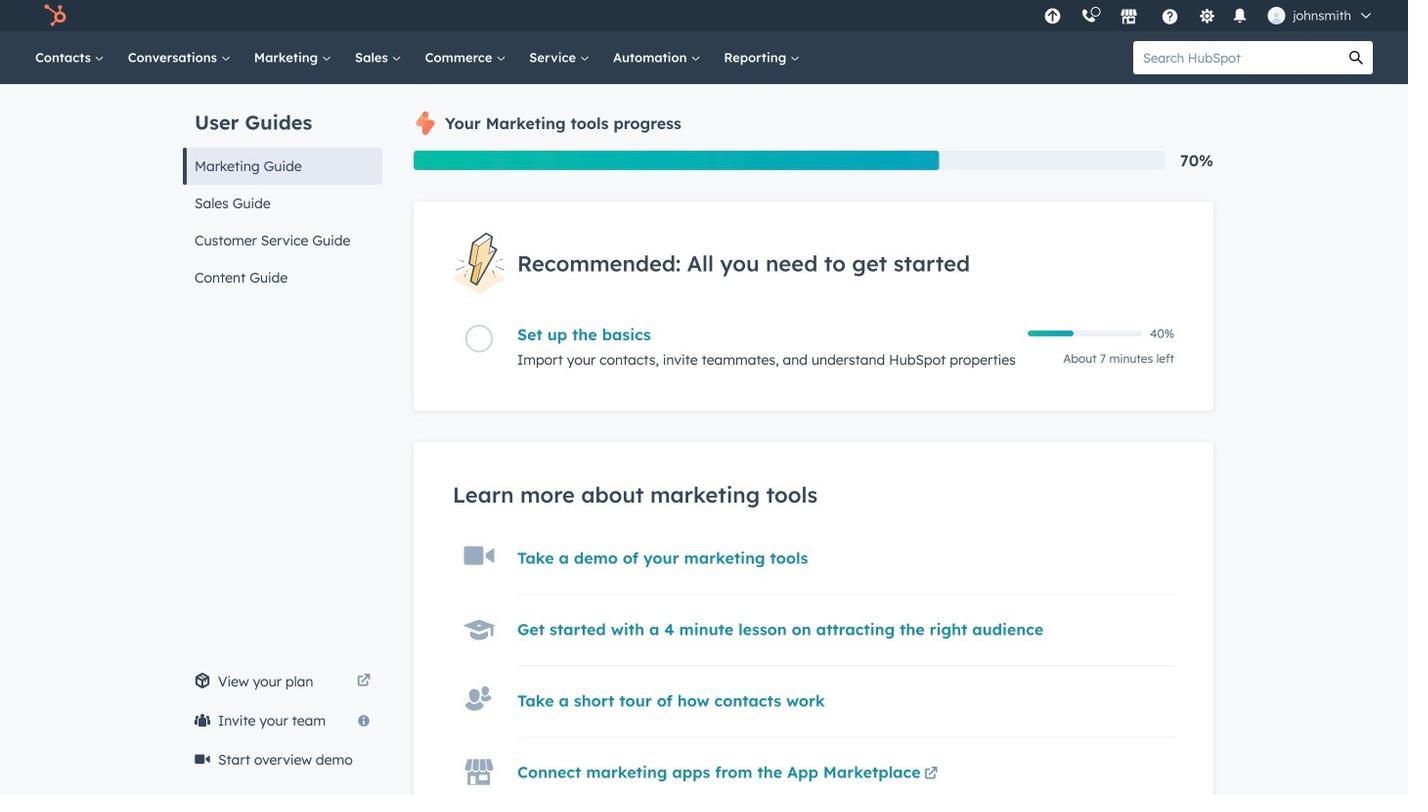 Task type: vqa. For each thing, say whether or not it's contained in the screenshot.
progress bar
yes



Task type: locate. For each thing, give the bounding box(es) containing it.
menu
[[1034, 0, 1385, 31]]

link opens in a new window image
[[357, 670, 371, 693], [924, 763, 938, 787], [924, 768, 938, 782]]

progress bar
[[414, 151, 939, 170]]

john smith image
[[1268, 7, 1285, 24]]

user guides element
[[183, 84, 382, 296]]



Task type: describe. For each thing, give the bounding box(es) containing it.
[object object] complete progress bar
[[1028, 331, 1074, 337]]

link opens in a new window image
[[357, 675, 371, 688]]

Search HubSpot search field
[[1133, 41, 1340, 74]]

marketplaces image
[[1120, 9, 1138, 26]]



